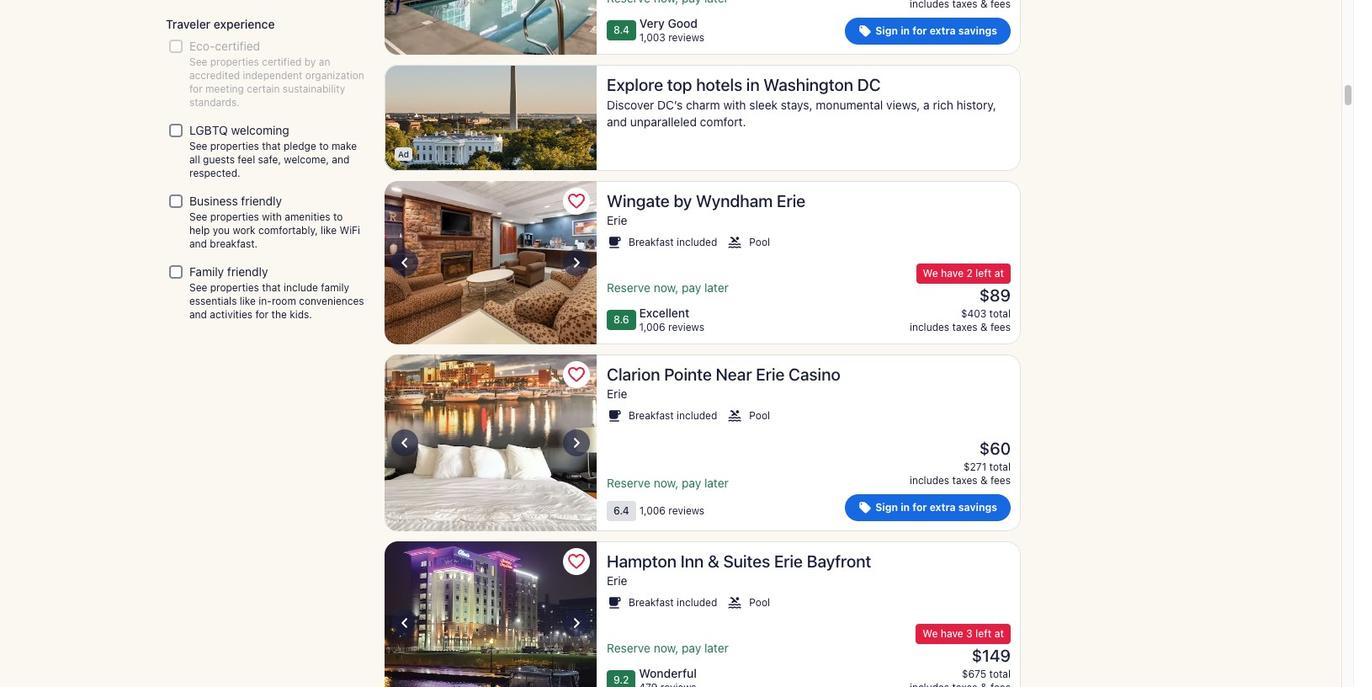 Task type: locate. For each thing, give the bounding box(es) containing it.
sign in for extra savings for 6.4
[[876, 501, 998, 514]]

2 vertical spatial pool
[[750, 596, 770, 609]]

sustainability
[[283, 83, 345, 95]]

to inside lgbtq welcoming see properties that pledge to make all guests feel safe, welcome, and respected.
[[319, 140, 329, 153]]

0 vertical spatial now,
[[654, 280, 679, 295]]

1 breakfast included from the top
[[629, 236, 718, 248]]

that
[[262, 140, 281, 153], [262, 281, 281, 294]]

pay
[[682, 280, 702, 295], [682, 476, 702, 490], [682, 641, 702, 655]]

sign for 6.4
[[876, 501, 898, 514]]

1,006 reviews
[[640, 504, 705, 517]]

left right 2
[[976, 267, 992, 280]]

3 now, from the top
[[654, 641, 679, 655]]

2 later from the top
[[705, 476, 729, 490]]

sign in for extra savings link
[[846, 18, 1011, 45], [846, 494, 1011, 521]]

1 vertical spatial breakfast included
[[629, 409, 718, 422]]

to inside business friendly see properties with amenities to help you work comfortably, like wifi and breakfast.
[[333, 211, 343, 223]]

see
[[189, 56, 207, 68], [189, 140, 207, 153], [189, 211, 207, 223], [189, 281, 207, 294]]

standards.
[[189, 96, 240, 109]]

0 horizontal spatial by
[[305, 56, 316, 68]]

charm
[[686, 98, 721, 112]]

and inside business friendly see properties with amenities to help you work comfortably, like wifi and breakfast.
[[189, 238, 207, 250]]

0 horizontal spatial certified
[[215, 39, 260, 53]]

with
[[724, 98, 746, 112], [262, 211, 282, 223]]

2 vertical spatial total
[[990, 668, 1011, 680]]

2 at from the top
[[995, 627, 1005, 640]]

sign right leading image
[[876, 24, 898, 37]]

1 see from the top
[[189, 56, 207, 68]]

later down wingate by wyndham erie erie
[[705, 280, 729, 295]]

3 later from the top
[[705, 641, 729, 655]]

properties up essentials
[[210, 281, 259, 294]]

now, for clarion
[[654, 476, 679, 490]]

1 vertical spatial reviews
[[669, 321, 705, 333]]

2 now, from the top
[[654, 476, 679, 490]]

0 vertical spatial with
[[724, 98, 746, 112]]

0 vertical spatial have
[[941, 267, 964, 280]]

like inside family friendly see properties that include family essentials like in-room conveniences and activities for the kids.
[[240, 295, 256, 307]]

fees
[[991, 321, 1011, 333], [991, 474, 1011, 487]]

breakfast included down inn
[[629, 596, 718, 609]]

2 sign from the top
[[876, 501, 898, 514]]

inn
[[681, 552, 704, 571]]

by inside wingate by wyndham erie erie
[[674, 191, 692, 211]]

left inside we have 2 left at $89 $403 total includes taxes & fees
[[976, 267, 992, 280]]

lgbtq
[[189, 123, 228, 137]]

1 later from the top
[[705, 280, 729, 295]]

1 vertical spatial extra
[[930, 501, 956, 514]]

and down 'discover'
[[607, 115, 627, 129]]

0 vertical spatial &
[[981, 321, 988, 333]]

2 total from the top
[[990, 461, 1011, 473]]

with up comfort.
[[724, 98, 746, 112]]

0 vertical spatial breakfast
[[629, 236, 674, 248]]

an
[[319, 56, 330, 68]]

sign in for extra savings right leading image
[[876, 24, 998, 37]]

2 vertical spatial included
[[677, 596, 718, 609]]

we left 3
[[923, 627, 938, 640]]

reviews inside very good 1,003 reviews
[[669, 31, 705, 44]]

2 properties from the top
[[210, 140, 259, 153]]

3 pool from the top
[[750, 596, 770, 609]]

like left wifi at the left top of page
[[321, 224, 337, 237]]

0 vertical spatial in
[[901, 24, 910, 37]]

that up in-
[[262, 281, 281, 294]]

sign
[[876, 24, 898, 37], [876, 501, 898, 514]]

2 vertical spatial reviews
[[669, 504, 705, 517]]

1,006
[[640, 321, 666, 333], [640, 504, 666, 517]]

savings for 8.4
[[959, 24, 998, 37]]

0 vertical spatial to
[[319, 140, 329, 153]]

0 horizontal spatial with
[[262, 211, 282, 223]]

3 pay from the top
[[682, 641, 702, 655]]

have
[[941, 267, 964, 280], [941, 627, 964, 640]]

2 sign in for extra savings link from the top
[[846, 494, 1011, 521]]

1 horizontal spatial small image
[[728, 408, 743, 424]]

properties inside 'eco-certified see properties certified by an accredited independent organization for meeting certain sustainability standards.'
[[210, 56, 259, 68]]

total
[[990, 307, 1011, 320], [990, 461, 1011, 473], [990, 668, 1011, 680]]

2 includes from the top
[[910, 474, 950, 487]]

2 included from the top
[[677, 409, 718, 422]]

that for welcoming
[[262, 140, 281, 153]]

2 that from the top
[[262, 281, 281, 294]]

sign in for extra savings link down $60 $271 total includes taxes & fees
[[846, 494, 1011, 521]]

0 vertical spatial breakfast included
[[629, 236, 718, 248]]

0 vertical spatial at
[[995, 267, 1005, 280]]

reserve now, pay later for wingate
[[607, 280, 729, 295]]

2 taxes from the top
[[953, 474, 978, 487]]

1 included from the top
[[677, 236, 718, 248]]

breakfast down clarion
[[629, 409, 674, 422]]

fees down $60
[[991, 474, 1011, 487]]

2 have from the top
[[941, 627, 964, 640]]

&
[[981, 321, 988, 333], [981, 474, 988, 487], [708, 552, 720, 571]]

total inside we have 2 left at $89 $403 total includes taxes & fees
[[990, 307, 1011, 320]]

at up $89
[[995, 267, 1005, 280]]

total down $89
[[990, 307, 1011, 320]]

and down help
[[189, 238, 207, 250]]

at inside we have 2 left at $89 $403 total includes taxes & fees
[[995, 267, 1005, 280]]

1 vertical spatial small image
[[607, 595, 622, 610]]

breakfast down hampton
[[629, 596, 674, 609]]

0 vertical spatial left
[[976, 267, 992, 280]]

properties for family
[[210, 281, 259, 294]]

1 horizontal spatial with
[[724, 98, 746, 112]]

1 vertical spatial pay
[[682, 476, 702, 490]]

see for lgbtq welcoming
[[189, 140, 207, 153]]

friendly inside family friendly see properties that include family essentials like in-room conveniences and activities for the kids.
[[227, 265, 268, 279]]

properties inside lgbtq welcoming see properties that pledge to make all guests feel safe, welcome, and respected.
[[210, 140, 259, 153]]

1 sign from the top
[[876, 24, 898, 37]]

left for we have 2 left at $89 $403 total includes taxes & fees
[[976, 267, 992, 280]]

taxes down $403
[[953, 321, 978, 333]]

small image down wingate
[[607, 235, 622, 250]]

3 included from the top
[[677, 596, 718, 609]]

total down $149
[[990, 668, 1011, 680]]

1 horizontal spatial certified
[[262, 56, 302, 68]]

with inside the explore top hotels in washington dc discover dc's charm with sleek stays, monumental views, a rich history, and unparalleled comfort.
[[724, 98, 746, 112]]

0 vertical spatial sign in for extra savings link
[[846, 18, 1011, 45]]

2 vertical spatial breakfast
[[629, 596, 674, 609]]

1,006 right 6.4
[[640, 504, 666, 517]]

breakfast for hampton
[[629, 596, 674, 609]]

1 vertical spatial fees
[[991, 474, 1011, 487]]

breakfast area image
[[385, 181, 597, 344]]

0 vertical spatial sign in for extra savings
[[876, 24, 998, 37]]

pool for &
[[750, 596, 770, 609]]

1 reviews from the top
[[669, 31, 705, 44]]

sign in for extra savings down $60 $271 total includes taxes & fees
[[876, 501, 998, 514]]

certified
[[215, 39, 260, 53], [262, 56, 302, 68]]

1 vertical spatial taxes
[[953, 474, 978, 487]]

have left 2
[[941, 267, 964, 280]]

3 reviews from the top
[[669, 504, 705, 517]]

1 at from the top
[[995, 267, 1005, 280]]

small image down clarion pointe near erie casino erie
[[728, 408, 743, 424]]

in inside the explore top hotels in washington dc discover dc's charm with sleek stays, monumental views, a rich history, and unparalleled comfort.
[[747, 75, 760, 94]]

0 vertical spatial fees
[[991, 321, 1011, 333]]

properties inside family friendly see properties that include family essentials like in-room conveniences and activities for the kids.
[[210, 281, 259, 294]]

included for pointe
[[677, 409, 718, 422]]

0 horizontal spatial small image
[[607, 595, 622, 610]]

2 pool from the top
[[750, 409, 770, 422]]

2 vertical spatial later
[[705, 641, 729, 655]]

reserve up 9.2
[[607, 641, 651, 655]]

2 vertical spatial in
[[901, 501, 910, 514]]

1 reserve now, pay later from the top
[[607, 280, 729, 295]]

to left make
[[319, 140, 329, 153]]

0 vertical spatial taxes
[[953, 321, 978, 333]]

2 pay from the top
[[682, 476, 702, 490]]

0 vertical spatial reserve now, pay later
[[607, 280, 729, 295]]

you
[[213, 224, 230, 237]]

that up safe,
[[262, 140, 281, 153]]

breakfast included down wingate by wyndham erie erie
[[629, 236, 718, 248]]

have left 3
[[941, 627, 964, 640]]

and inside lgbtq welcoming see properties that pledge to make all guests feel safe, welcome, and respected.
[[332, 153, 350, 166]]

show next image for clarion pointe near erie casino image
[[567, 433, 587, 453]]

0 horizontal spatial like
[[240, 295, 256, 307]]

left for we have 3 left at
[[976, 627, 992, 640]]

amenities
[[285, 211, 331, 223]]

included down pointe
[[677, 409, 718, 422]]

organization
[[306, 69, 364, 82]]

now,
[[654, 280, 679, 295], [654, 476, 679, 490], [654, 641, 679, 655]]

see inside business friendly see properties with amenities to help you work comfortably, like wifi and breakfast.
[[189, 211, 207, 223]]

clarion
[[607, 365, 661, 384]]

reserve up 8.6
[[607, 280, 651, 295]]

1 vertical spatial left
[[976, 627, 992, 640]]

2 extra from the top
[[930, 501, 956, 514]]

pool down near
[[750, 409, 770, 422]]

reviews up inn
[[669, 504, 705, 517]]

included down inn
[[677, 596, 718, 609]]

see inside lgbtq welcoming see properties that pledge to make all guests feel safe, welcome, and respected.
[[189, 140, 207, 153]]

feel
[[238, 153, 255, 166]]

we for we have 3 left at
[[923, 627, 938, 640]]

0 vertical spatial reserve
[[607, 280, 651, 295]]

reserve now, pay later up 1,006 reviews
[[607, 476, 729, 490]]

3 breakfast from the top
[[629, 596, 674, 609]]

see inside 'eco-certified see properties certified by an accredited independent organization for meeting certain sustainability standards.'
[[189, 56, 207, 68]]

and
[[607, 115, 627, 129], [332, 153, 350, 166], [189, 238, 207, 250], [189, 308, 207, 321]]

extra down $60 $271 total includes taxes & fees
[[930, 501, 956, 514]]

sign in for extra savings
[[876, 24, 998, 37], [876, 501, 998, 514]]

1 vertical spatial reserve
[[607, 476, 651, 490]]

see for eco-certified
[[189, 56, 207, 68]]

0 vertical spatial includes
[[910, 321, 950, 333]]

2 see from the top
[[189, 140, 207, 153]]

reserve now, pay later up wonderful
[[607, 641, 729, 655]]

0 vertical spatial included
[[677, 236, 718, 248]]

2 fees from the top
[[991, 474, 1011, 487]]

see down family on the top left
[[189, 281, 207, 294]]

clarion pointe near erie casino erie
[[607, 365, 841, 401]]

at for we have 3 left at
[[995, 627, 1005, 640]]

0 vertical spatial we
[[923, 267, 939, 280]]

included down wingate by wyndham erie erie
[[677, 236, 718, 248]]

at up $149
[[995, 627, 1005, 640]]

kids.
[[290, 308, 312, 321]]

1 horizontal spatial by
[[674, 191, 692, 211]]

8.4
[[614, 24, 630, 36]]

& inside we have 2 left at $89 $403 total includes taxes & fees
[[981, 321, 988, 333]]

in
[[901, 24, 910, 37], [747, 75, 760, 94], [901, 501, 910, 514]]

make
[[332, 140, 357, 153]]

properties up feel
[[210, 140, 259, 153]]

3 reserve now, pay later from the top
[[607, 641, 729, 655]]

1 vertical spatial includes
[[910, 474, 950, 487]]

1 reserve from the top
[[607, 280, 651, 295]]

reserve now, pay later for hampton
[[607, 641, 729, 655]]

2 breakfast from the top
[[629, 409, 674, 422]]

savings down the $271
[[959, 501, 998, 514]]

in for 6.4
[[901, 501, 910, 514]]

2 vertical spatial pay
[[682, 641, 702, 655]]

1 vertical spatial we
[[923, 627, 938, 640]]

1 vertical spatial like
[[240, 295, 256, 307]]

1 sign in for extra savings link from the top
[[846, 18, 1011, 45]]

business friendly see properties with amenities to help you work comfortably, like wifi and breakfast.
[[189, 194, 360, 250]]

1 have from the top
[[941, 267, 964, 280]]

with inside business friendly see properties with amenities to help you work comfortably, like wifi and breakfast.
[[262, 211, 282, 223]]

1 vertical spatial at
[[995, 627, 1005, 640]]

show previous image for wingate by wyndham erie image
[[395, 253, 415, 273]]

sign in for extra savings link for 8.4
[[846, 18, 1011, 45]]

see down the eco- on the left
[[189, 56, 207, 68]]

total down $60
[[990, 461, 1011, 473]]

0 vertical spatial later
[[705, 280, 729, 295]]

and inside family friendly see properties that include family essentials like in-room conveniences and activities for the kids.
[[189, 308, 207, 321]]

0 vertical spatial extra
[[930, 24, 956, 37]]

included for by
[[677, 236, 718, 248]]

like left in-
[[240, 295, 256, 307]]

reviews
[[669, 31, 705, 44], [669, 321, 705, 333], [669, 504, 705, 517]]

1 pool from the top
[[750, 236, 770, 248]]

properties up accredited
[[210, 56, 259, 68]]

breakfast down wingate
[[629, 236, 674, 248]]

left
[[976, 267, 992, 280], [976, 627, 992, 640]]

for right leading image
[[913, 24, 928, 37]]

4 properties from the top
[[210, 281, 259, 294]]

left right 3
[[976, 627, 992, 640]]

with up comfortably,
[[262, 211, 282, 223]]

pool down hampton inn & suites erie bayfront erie
[[750, 596, 770, 609]]

& down the $271
[[981, 474, 988, 487]]

by
[[305, 56, 316, 68], [674, 191, 692, 211]]

1 horizontal spatial like
[[321, 224, 337, 237]]

pay up the excellent
[[682, 280, 702, 295]]

includes inside $60 $271 total includes taxes & fees
[[910, 474, 950, 487]]

1 vertical spatial later
[[705, 476, 729, 490]]

washington
[[764, 75, 854, 94]]

1 vertical spatial certified
[[262, 56, 302, 68]]

2 breakfast included from the top
[[629, 409, 718, 422]]

1 we from the top
[[923, 267, 939, 280]]

friendly inside business friendly see properties with amenities to help you work comfortably, like wifi and breakfast.
[[241, 194, 282, 208]]

1 left from the top
[[976, 267, 992, 280]]

see inside family friendly see properties that include family essentials like in-room conveniences and activities for the kids.
[[189, 281, 207, 294]]

1 taxes from the top
[[953, 321, 978, 333]]

reserve now, pay later for clarion
[[607, 476, 729, 490]]

in right leading image
[[901, 24, 910, 37]]

3 properties from the top
[[210, 211, 259, 223]]

sign right leading icon
[[876, 501, 898, 514]]

reviews down good
[[669, 31, 705, 44]]

safe,
[[258, 153, 281, 166]]

1 vertical spatial 1,006
[[640, 504, 666, 517]]

in right leading icon
[[901, 501, 910, 514]]

3 see from the top
[[189, 211, 207, 223]]

1 total from the top
[[990, 307, 1011, 320]]

2 1,006 from the top
[[640, 504, 666, 517]]

1 extra from the top
[[930, 24, 956, 37]]

certified up independent
[[262, 56, 302, 68]]

erie
[[777, 191, 806, 211], [607, 213, 628, 227], [756, 365, 785, 384], [607, 386, 628, 401], [775, 552, 803, 571], [607, 573, 628, 588]]

sign in for extra savings link for 6.4
[[846, 494, 1011, 521]]

to for welcoming
[[319, 140, 329, 153]]

in for 8.4
[[901, 24, 910, 37]]

& right inn
[[708, 552, 720, 571]]

0 vertical spatial small image
[[728, 408, 743, 424]]

0 vertical spatial pay
[[682, 280, 702, 295]]

fees inside we have 2 left at $89 $403 total includes taxes & fees
[[991, 321, 1011, 333]]

1 now, from the top
[[654, 280, 679, 295]]

show previous image for clarion pointe near erie casino image
[[395, 433, 415, 453]]

1 vertical spatial that
[[262, 281, 281, 294]]

in up "sleek"
[[747, 75, 760, 94]]

for up the standards.
[[189, 83, 203, 95]]

0 vertical spatial total
[[990, 307, 1011, 320]]

see for family friendly
[[189, 281, 207, 294]]

3 reserve from the top
[[607, 641, 651, 655]]

0 vertical spatial by
[[305, 56, 316, 68]]

now, up wonderful
[[654, 641, 679, 655]]

2 reviews from the top
[[669, 321, 705, 333]]

by right wingate
[[674, 191, 692, 211]]

1 vertical spatial &
[[981, 474, 988, 487]]

1 vertical spatial by
[[674, 191, 692, 211]]

erie down hampton
[[607, 573, 628, 588]]

breakfast included down pointe
[[629, 409, 718, 422]]

0 vertical spatial reviews
[[669, 31, 705, 44]]

extra up rich
[[930, 24, 956, 37]]

guests
[[203, 153, 235, 166]]

0 vertical spatial sign
[[876, 24, 898, 37]]

0 vertical spatial friendly
[[241, 194, 282, 208]]

and down essentials
[[189, 308, 207, 321]]

show next image for hampton inn & suites erie bayfront image
[[567, 613, 587, 633]]

properties up work
[[210, 211, 259, 223]]

1 horizontal spatial to
[[333, 211, 343, 223]]

like inside business friendly see properties with amenities to help you work comfortably, like wifi and breakfast.
[[321, 224, 337, 237]]

breakfast
[[629, 236, 674, 248], [629, 409, 674, 422], [629, 596, 674, 609]]

1 vertical spatial in
[[747, 75, 760, 94]]

see up help
[[189, 211, 207, 223]]

now, for hampton
[[654, 641, 679, 655]]

total inside $149 $675 total
[[990, 668, 1011, 680]]

& down $403
[[981, 321, 988, 333]]

small image
[[607, 235, 622, 250], [728, 235, 743, 250], [607, 408, 622, 424], [728, 595, 743, 610]]

1 vertical spatial included
[[677, 409, 718, 422]]

2 left from the top
[[976, 627, 992, 640]]

1 1,006 from the top
[[640, 321, 666, 333]]

we left 2
[[923, 267, 939, 280]]

reserve for hampton inn & suites erie bayfront
[[607, 641, 651, 655]]

show previous image for hampton inn & suites erie bayfront image
[[395, 613, 415, 633]]

3 breakfast included from the top
[[629, 596, 718, 609]]

3 total from the top
[[990, 668, 1011, 680]]

indoor pool image
[[385, 0, 597, 55]]

have inside we have 2 left at $89 $403 total includes taxes & fees
[[941, 267, 964, 280]]

1 vertical spatial friendly
[[227, 265, 268, 279]]

1 sign in for extra savings from the top
[[876, 24, 998, 37]]

later down hampton inn & suites erie bayfront erie
[[705, 641, 729, 655]]

8.6
[[614, 313, 629, 326]]

3
[[967, 627, 973, 640]]

0 vertical spatial like
[[321, 224, 337, 237]]

and down make
[[332, 153, 350, 166]]

extra for 6.4
[[930, 501, 956, 514]]

properties inside business friendly see properties with amenities to help you work comfortably, like wifi and breakfast.
[[210, 211, 259, 223]]

erie down clarion
[[607, 386, 628, 401]]

work
[[233, 224, 256, 237]]

reviews down the excellent
[[669, 321, 705, 333]]

1 includes from the top
[[910, 321, 950, 333]]

1 vertical spatial to
[[333, 211, 343, 223]]

fees inside $60 $271 total includes taxes & fees
[[991, 474, 1011, 487]]

that inside family friendly see properties that include family essentials like in-room conveniences and activities for the kids.
[[262, 281, 281, 294]]

1 fees from the top
[[991, 321, 1011, 333]]

0 vertical spatial 1,006
[[640, 321, 666, 333]]

friendly up work
[[241, 194, 282, 208]]

2 reserve from the top
[[607, 476, 651, 490]]

2 vertical spatial &
[[708, 552, 720, 571]]

1 vertical spatial have
[[941, 627, 964, 640]]

certified down experience
[[215, 39, 260, 53]]

wingate by wyndham erie erie
[[607, 191, 806, 227]]

1 breakfast from the top
[[629, 236, 674, 248]]

pay up 1,006 reviews
[[682, 476, 702, 490]]

reserve up 6.4
[[607, 476, 651, 490]]

pay up wonderful
[[682, 641, 702, 655]]

2 vertical spatial reserve now, pay later
[[607, 641, 729, 655]]

2 sign in for extra savings from the top
[[876, 501, 998, 514]]

2 vertical spatial breakfast included
[[629, 596, 718, 609]]

reviews inside the excellent 1,006 reviews
[[669, 321, 705, 333]]

1 vertical spatial sign in for extra savings link
[[846, 494, 1011, 521]]

1 vertical spatial pool
[[750, 409, 770, 422]]

0 vertical spatial that
[[262, 140, 281, 153]]

friendly for family friendly
[[227, 265, 268, 279]]

1 vertical spatial total
[[990, 461, 1011, 473]]

and inside the explore top hotels in washington dc discover dc's charm with sleek stays, monumental views, a rich history, and unparalleled comfort.
[[607, 115, 627, 129]]

sign in for extra savings link up the a
[[846, 18, 1011, 45]]

included
[[677, 236, 718, 248], [677, 409, 718, 422], [677, 596, 718, 609]]

$271
[[964, 461, 987, 473]]

erie right suites
[[775, 552, 803, 571]]

to for friendly
[[333, 211, 343, 223]]

& inside hampton inn & suites erie bayfront erie
[[708, 552, 720, 571]]

1 savings from the top
[[959, 24, 998, 37]]

1 vertical spatial now,
[[654, 476, 679, 490]]

$60
[[980, 439, 1011, 458]]

1,006 down the excellent
[[640, 321, 666, 333]]

we inside we have 2 left at $89 $403 total includes taxes & fees
[[923, 267, 939, 280]]

friendly down breakfast.
[[227, 265, 268, 279]]

welcome,
[[284, 153, 329, 166]]

small image
[[728, 408, 743, 424], [607, 595, 622, 610]]

1 vertical spatial with
[[262, 211, 282, 223]]

1 pay from the top
[[682, 280, 702, 295]]

0 vertical spatial pool
[[750, 236, 770, 248]]

2 vertical spatial now,
[[654, 641, 679, 655]]

pool
[[750, 236, 770, 248], [750, 409, 770, 422], [750, 596, 770, 609]]

taxes down the $271
[[953, 474, 978, 487]]

1 vertical spatial breakfast
[[629, 409, 674, 422]]

1 vertical spatial savings
[[959, 501, 998, 514]]

later up 1,006 reviews
[[705, 476, 729, 490]]

2 vertical spatial reserve
[[607, 641, 651, 655]]

eco-certified see properties certified by an accredited independent organization for meeting certain sustainability standards.
[[189, 39, 364, 109]]

savings up history,
[[959, 24, 998, 37]]

1 vertical spatial reserve now, pay later
[[607, 476, 729, 490]]

pool down wyndham
[[750, 236, 770, 248]]

small image down hampton inn & suites erie bayfront erie
[[728, 595, 743, 610]]

see up all
[[189, 140, 207, 153]]

includes
[[910, 321, 950, 333], [910, 474, 950, 487]]

1 properties from the top
[[210, 56, 259, 68]]

2 savings from the top
[[959, 501, 998, 514]]

properties for lgbtq
[[210, 140, 259, 153]]

savings
[[959, 24, 998, 37], [959, 501, 998, 514]]

breakfast.
[[210, 238, 258, 250]]

that inside lgbtq welcoming see properties that pledge to make all guests feel safe, welcome, and respected.
[[262, 140, 281, 153]]

suites
[[724, 552, 771, 571]]

0 vertical spatial savings
[[959, 24, 998, 37]]

2 reserve now, pay later from the top
[[607, 476, 729, 490]]

advertisement image
[[385, 65, 597, 171]]

we for we have 2 left at $89 $403 total includes taxes & fees
[[923, 267, 939, 280]]

0 horizontal spatial to
[[319, 140, 329, 153]]

2 we from the top
[[923, 627, 938, 640]]

later
[[705, 280, 729, 295], [705, 476, 729, 490], [705, 641, 729, 655]]

total inside $60 $271 total includes taxes & fees
[[990, 461, 1011, 473]]

4 see from the top
[[189, 281, 207, 294]]

erie right near
[[756, 365, 785, 384]]

show next image for wingate by wyndham erie image
[[567, 253, 587, 273]]

for down in-
[[255, 308, 269, 321]]

now, up the excellent
[[654, 280, 679, 295]]

1 that from the top
[[262, 140, 281, 153]]

1 vertical spatial sign in for extra savings
[[876, 501, 998, 514]]

fees down $89
[[991, 321, 1011, 333]]

we have 2 left at $89 $403 total includes taxes & fees
[[910, 267, 1011, 333]]

1 vertical spatial sign
[[876, 501, 898, 514]]

breakfast included for by
[[629, 236, 718, 248]]

we
[[923, 267, 939, 280], [923, 627, 938, 640]]

by left an
[[305, 56, 316, 68]]



Task type: describe. For each thing, give the bounding box(es) containing it.
near
[[716, 365, 752, 384]]

pointe
[[664, 365, 712, 384]]

we have 3 left at
[[923, 627, 1005, 640]]

by inside 'eco-certified see properties certified by an accredited independent organization for meeting certain sustainability standards.'
[[305, 56, 316, 68]]

bayfront
[[807, 552, 872, 571]]

explore top hotels in washington dc discover dc's charm with sleek stays, monumental views, a rich history, and unparalleled comfort.
[[607, 75, 997, 129]]

pay for by
[[682, 280, 702, 295]]

$60 $271 total includes taxes & fees
[[910, 439, 1011, 487]]

family friendly see properties that include family essentials like in-room conveniences and activities for the kids.
[[189, 265, 364, 321]]

small image for breakfast included
[[607, 595, 622, 610]]

exterior image
[[385, 541, 597, 687]]

very
[[640, 16, 665, 30]]

very good 1,003 reviews
[[640, 16, 705, 44]]

for inside 'eco-certified see properties certified by an accredited independent organization for meeting certain sustainability standards.'
[[189, 83, 203, 95]]

business
[[189, 194, 238, 208]]

dc's
[[658, 98, 683, 112]]

the
[[272, 308, 287, 321]]

have for we have 2 left at $89 $403 total includes taxes & fees
[[941, 267, 964, 280]]

see for business friendly
[[189, 211, 207, 223]]

include
[[284, 281, 318, 294]]

independent
[[243, 69, 303, 82]]

hampton
[[607, 552, 677, 571]]

traveler experience
[[166, 17, 275, 31]]

essentials
[[189, 295, 237, 307]]

eco-
[[189, 39, 215, 53]]

excellent
[[640, 306, 690, 320]]

reserve for wingate by wyndham erie
[[607, 280, 651, 295]]

breakfast included for pointe
[[629, 409, 718, 422]]

pool for near
[[750, 409, 770, 422]]

rich
[[933, 98, 954, 112]]

leading image
[[859, 24, 873, 38]]

total for $60
[[990, 461, 1011, 473]]

1,003
[[640, 31, 666, 44]]

hotels
[[696, 75, 743, 94]]

certain
[[247, 83, 280, 95]]

9.2
[[614, 674, 629, 686]]

later for near
[[705, 476, 729, 490]]

wonderful
[[639, 666, 697, 680]]

now, for wingate
[[654, 280, 679, 295]]

small image for pool
[[728, 408, 743, 424]]

family
[[321, 281, 350, 294]]

unparalleled
[[631, 115, 697, 129]]

2
[[967, 267, 973, 280]]

taxes inside $60 $271 total includes taxes & fees
[[953, 474, 978, 487]]

$149 $675 total
[[962, 646, 1011, 680]]

6.4
[[614, 504, 630, 517]]

$149
[[972, 646, 1011, 665]]

lgbtq welcoming see properties that pledge to make all guests feel safe, welcome, and respected.
[[189, 123, 357, 179]]

for right leading icon
[[913, 501, 928, 514]]

family
[[189, 265, 224, 279]]

properties for eco-
[[210, 56, 259, 68]]

that for friendly
[[262, 281, 281, 294]]

properties for business
[[210, 211, 259, 223]]

all
[[189, 153, 200, 166]]

room image
[[385, 354, 597, 531]]

total for $149
[[990, 668, 1011, 680]]

breakfast for wingate
[[629, 236, 674, 248]]

wingate
[[607, 191, 670, 211]]

leading image
[[859, 501, 873, 514]]

sign for 8.4
[[876, 24, 898, 37]]

top
[[667, 75, 693, 94]]

& inside $60 $271 total includes taxes & fees
[[981, 474, 988, 487]]

pay for inn
[[682, 641, 702, 655]]

help
[[189, 224, 210, 237]]

friendly for business friendly
[[241, 194, 282, 208]]

1,006 inside the excellent 1,006 reviews
[[640, 321, 666, 333]]

pledge
[[284, 140, 316, 153]]

later for wyndham
[[705, 280, 729, 295]]

history,
[[957, 98, 997, 112]]

dc
[[858, 75, 881, 94]]

discover
[[607, 98, 654, 112]]

conveniences
[[299, 295, 364, 307]]

casino
[[789, 365, 841, 384]]

savings for 6.4
[[959, 501, 998, 514]]

comfortably,
[[258, 224, 318, 237]]

respected.
[[189, 167, 240, 179]]

reserve for clarion pointe near erie casino
[[607, 476, 651, 490]]

sleek
[[750, 98, 778, 112]]

extra for 8.4
[[930, 24, 956, 37]]

small image down clarion
[[607, 408, 622, 424]]

included for inn
[[677, 596, 718, 609]]

pay for pointe
[[682, 476, 702, 490]]

meeting
[[206, 83, 244, 95]]

breakfast included for inn
[[629, 596, 718, 609]]

for inside family friendly see properties that include family essentials like in-room conveniences and activities for the kids.
[[255, 308, 269, 321]]

pool for wyndham
[[750, 236, 770, 248]]

wifi
[[340, 224, 360, 237]]

stays,
[[781, 98, 813, 112]]

in-
[[259, 295, 272, 307]]

breakfast for clarion
[[629, 409, 674, 422]]

have for we have 3 left at
[[941, 627, 964, 640]]

erie down wingate
[[607, 213, 628, 227]]

excellent 1,006 reviews
[[640, 306, 705, 333]]

experience
[[214, 17, 275, 31]]

small image down wyndham
[[728, 235, 743, 250]]

comfort.
[[700, 115, 746, 129]]

traveler
[[166, 17, 211, 31]]

room
[[272, 295, 296, 307]]

hampton inn & suites erie bayfront erie
[[607, 552, 872, 588]]

monumental
[[816, 98, 884, 112]]

0 vertical spatial certified
[[215, 39, 260, 53]]

accredited
[[189, 69, 240, 82]]

views,
[[887, 98, 921, 112]]

$675
[[962, 668, 987, 680]]

includes inside we have 2 left at $89 $403 total includes taxes & fees
[[910, 321, 950, 333]]

a
[[924, 98, 930, 112]]

later for &
[[705, 641, 729, 655]]

activities
[[210, 308, 253, 321]]

sign in for extra savings for 8.4
[[876, 24, 998, 37]]

erie right wyndham
[[777, 191, 806, 211]]

taxes inside we have 2 left at $89 $403 total includes taxes & fees
[[953, 321, 978, 333]]

explore
[[607, 75, 664, 94]]

welcoming
[[231, 123, 289, 137]]

good
[[668, 16, 698, 30]]

at for we have 2 left at $89 $403 total includes taxes & fees
[[995, 267, 1005, 280]]

ad
[[398, 149, 409, 159]]

$89
[[980, 285, 1011, 305]]

wyndham
[[696, 191, 773, 211]]

$403
[[961, 307, 987, 320]]



Task type: vqa. For each thing, say whether or not it's contained in the screenshot.


